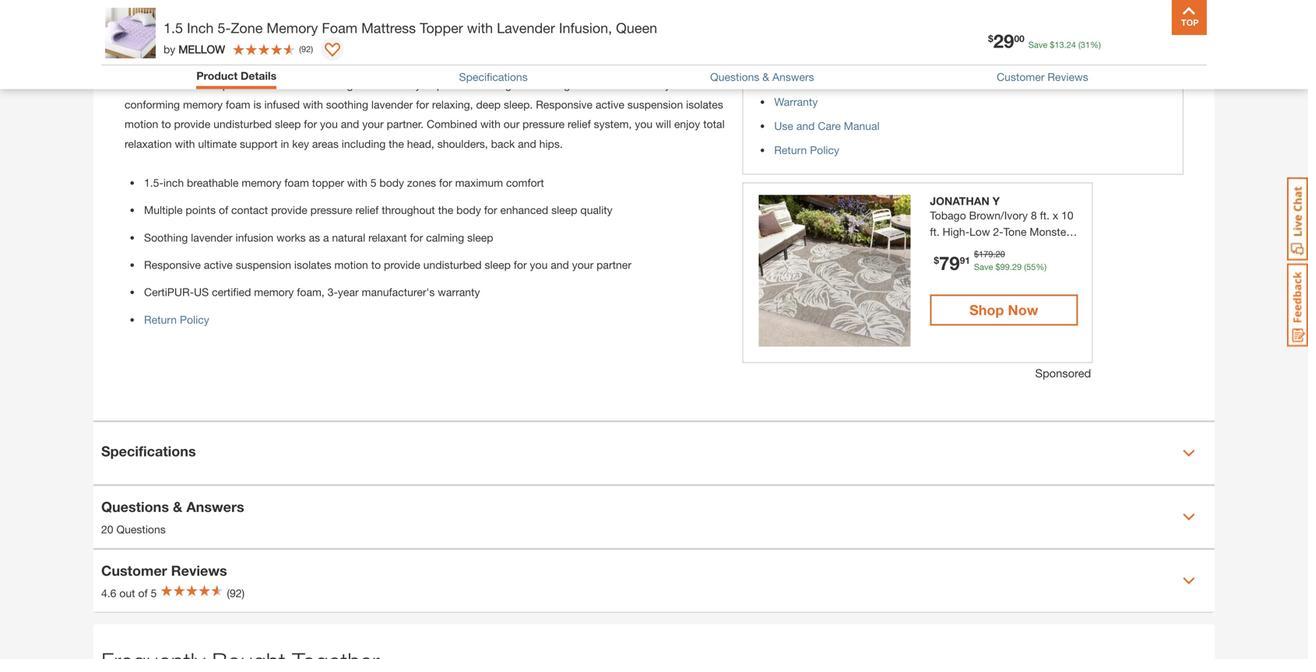 Task type: vqa. For each thing, say whether or not it's contained in the screenshot.
the leftmost "Return Policy" link
yes



Task type: describe. For each thing, give the bounding box(es) containing it.
0 horizontal spatial ft.
[[930, 225, 940, 238]]

shoulders,
[[437, 137, 488, 150]]

that
[[212, 59, 231, 72]]

1 vertical spatial certified
[[212, 286, 251, 299]]

body-
[[646, 78, 675, 91]]

1 vertical spatial customer
[[101, 562, 167, 579]]

as
[[309, 231, 320, 244]]

10
[[1061, 209, 1074, 222]]

and left partner
[[551, 259, 569, 271]]

warranty link
[[774, 95, 818, 108]]

5- inside mellow's 1.5-inch 5-zone topper with lavender infusion is a premium memory foam mattress topper made with certipur- us certified foam that instantly revamps your old mattress for maximum comfort and better sleep. our topper features 5 zones with different points of contact all throughout the body to prevent tossing and turning. its breathable body- conforming memory foam is infused with soothing lavender for relaxing, deep sleep. responsive active suspension isolates motion to provide undisturbed sleep for you and your partner. combined with our pressure relief system, you will enjoy total relaxation with ultimate support in key areas including the head, shoulders, back and hips.
[[214, 39, 224, 52]]

%) inside jonathan y tobago brown/ivory 8 ft. x 10 ft. high-low 2-tone monstera leaf indoor/outdoor area rug $ 79 91 $ 179 . 20 save $ 99 . 29 ( 55 %)
[[1036, 262, 1047, 272]]

1 vertical spatial sleep.
[[504, 98, 533, 111]]

hips.
[[539, 137, 563, 150]]

the right from
[[781, 71, 798, 84]]

topper down "made"
[[625, 59, 657, 72]]

memory left foam,
[[254, 286, 294, 299]]

memory
[[267, 19, 318, 36]]

2 vertical spatial questions
[[116, 523, 166, 536]]

with right topper
[[467, 19, 493, 36]]

monstera
[[1030, 225, 1076, 238]]

provide inside mellow's 1.5-inch 5-zone topper with lavender infusion is a premium memory foam mattress topper made with certipur- us certified foam that instantly revamps your old mattress for maximum comfort and better sleep. our topper features 5 zones with different points of contact all throughout the body to prevent tossing and turning. its breathable body- conforming memory foam is infused with soothing lavender for relaxing, deep sleep. responsive active suspension isolates motion to provide undisturbed sleep for you and your partner. combined with our pressure relief system, you will enjoy total relaxation with ultimate support in key areas including the head, shoulders, back and hips.
[[174, 118, 210, 130]]

for left enhanced
[[484, 204, 497, 217]]

enjoy
[[674, 118, 700, 130]]

1 vertical spatial to
[[161, 118, 171, 130]]

1 vertical spatial undisturbed
[[423, 259, 482, 271]]

premium
[[414, 39, 457, 52]]

0 vertical spatial lavender
[[309, 39, 350, 52]]

different
[[180, 78, 219, 91]]

from the manufacturer
[[751, 71, 871, 84]]

works
[[277, 231, 306, 244]]

0 horizontal spatial (
[[299, 44, 301, 54]]

questions & answers
[[710, 71, 814, 83]]

0 vertical spatial to
[[424, 78, 434, 91]]

31
[[1081, 40, 1090, 50]]

queen
[[616, 19, 657, 36]]

multiple
[[144, 204, 183, 217]]

3-
[[328, 286, 338, 299]]

now
[[1008, 302, 1038, 318]]

0 horizontal spatial return
[[144, 313, 177, 326]]

body inside mellow's 1.5-inch 5-zone topper with lavender infusion is a premium memory foam mattress topper made with certipur- us certified foam that instantly revamps your old mattress for maximum comfort and better sleep. our topper features 5 zones with different points of contact all throughout the body to prevent tossing and turning. its breathable body- conforming memory foam is infused with soothing lavender for relaxing, deep sleep. responsive active suspension isolates motion to provide undisturbed sleep for you and your partner. combined with our pressure relief system, you will enjoy total relaxation with ultimate support in key areas including the head, shoulders, back and hips.
[[396, 78, 421, 91]]

2 caret image from the top
[[1183, 511, 1195, 524]]

infusion,
[[559, 19, 612, 36]]

certipur- inside mellow's 1.5-inch 5-zone topper with lavender infusion is a premium memory foam mattress topper made with certipur- us certified foam that instantly revamps your old mattress for maximum comfort and better sleep. our topper features 5 zones with different points of contact all throughout the body to prevent tossing and turning. its breathable body- conforming memory foam is infused with soothing lavender for relaxing, deep sleep. responsive active suspension isolates motion to provide undisturbed sleep for you and your partner. combined with our pressure relief system, you will enjoy total relaxation with ultimate support in key areas including the head, shoulders, back and hips.
[[665, 39, 714, 52]]

answers for questions & answers
[[772, 71, 814, 83]]

1.5- inside mellow's 1.5-inch 5-zone topper with lavender infusion is a premium memory foam mattress topper made with certipur- us certified foam that instantly revamps your old mattress for maximum comfort and better sleep. our topper features 5 zones with different points of contact all throughout the body to prevent tossing and turning. its breathable body- conforming memory foam is infused with soothing lavender for relaxing, deep sleep. responsive active suspension isolates motion to provide undisturbed sleep for you and your partner. combined with our pressure relief system, you will enjoy total relaxation with ultimate support in key areas including the head, shoulders, back and hips.
[[171, 39, 190, 52]]

2-
[[993, 225, 1004, 238]]

for left calming
[[410, 231, 423, 244]]

1 vertical spatial infusion
[[236, 231, 273, 244]]

our
[[504, 118, 520, 130]]

29 inside jonathan y tobago brown/ivory 8 ft. x 10 ft. high-low 2-tone monstera leaf indoor/outdoor area rug $ 79 91 $ 179 . 20 save $ 99 . 29 ( 55 %)
[[1012, 262, 1022, 272]]

24
[[1067, 40, 1076, 50]]

for up key
[[304, 118, 317, 130]]

& for questions & answers
[[763, 71, 769, 83]]

1 horizontal spatial provide
[[271, 204, 307, 217]]

1 vertical spatial body
[[380, 176, 404, 189]]

1 vertical spatial us
[[194, 286, 209, 299]]

answers for questions & answers 20 questions
[[186, 499, 244, 515]]

quality
[[580, 204, 613, 217]]

foam down product details
[[226, 98, 250, 111]]

zone
[[231, 19, 263, 36]]

1 horizontal spatial motion
[[334, 259, 368, 271]]

pressure inside mellow's 1.5-inch 5-zone topper with lavender infusion is a premium memory foam mattress topper made with certipur- us certified foam that instantly revamps your old mattress for maximum comfort and better sleep. our topper features 5 zones with different points of contact all throughout the body to prevent tossing and turning. its breathable body- conforming memory foam is infused with soothing lavender for relaxing, deep sleep. responsive active suspension isolates motion to provide undisturbed sleep for you and your partner. combined with our pressure relief system, you will enjoy total relaxation with ultimate support in key areas including the head, shoulders, back and hips.
[[523, 118, 565, 130]]

display image
[[325, 43, 340, 58]]

ultimate
[[198, 137, 237, 150]]

care
[[818, 119, 841, 132]]

5 inside mellow's 1.5-inch 5-zone topper with lavender infusion is a premium memory foam mattress topper made with certipur- us certified foam that instantly revamps your old mattress for maximum comfort and better sleep. our topper features 5 zones with different points of contact all throughout the body to prevent tossing and turning. its breathable body- conforming memory foam is infused with soothing lavender for relaxing, deep sleep. responsive active suspension isolates motion to provide undisturbed sleep for you and your partner. combined with our pressure relief system, you will enjoy total relaxation with ultimate support in key areas including the head, shoulders, back and hips.
[[702, 59, 708, 72]]

leaf
[[930, 242, 951, 254]]

for up partner.
[[416, 98, 429, 111]]

1 horizontal spatial zones
[[407, 176, 436, 189]]

1 horizontal spatial you
[[530, 259, 548, 271]]

undisturbed inside mellow's 1.5-inch 5-zone topper with lavender infusion is a premium memory foam mattress topper made with certipur- us certified foam that instantly revamps your old mattress for maximum comfort and better sleep. our topper features 5 zones with different points of contact all throughout the body to prevent tossing and turning. its breathable body- conforming memory foam is infused with soothing lavender for relaxing, deep sleep. responsive active suspension isolates motion to provide undisturbed sleep for you and your partner. combined with our pressure relief system, you will enjoy total relaxation with ultimate support in key areas including the head, shoulders, back and hips.
[[213, 118, 272, 130]]

0 horizontal spatial a
[[323, 231, 329, 244]]

infused
[[264, 98, 300, 111]]

with left ) at top left
[[286, 39, 306, 52]]

and down soothing
[[341, 118, 359, 130]]

with left 'ultimate'
[[175, 137, 195, 150]]

in
[[281, 137, 289, 150]]

$ 29 00 save $ 13 . 24 ( 31 %)
[[988, 30, 1101, 52]]

1 horizontal spatial is
[[394, 39, 402, 52]]

all
[[308, 78, 319, 91]]

the up calming
[[438, 204, 453, 217]]

2 vertical spatial body
[[456, 204, 481, 217]]

topper down areas
[[312, 176, 344, 189]]

1 vertical spatial active
[[204, 259, 233, 271]]

1 horizontal spatial customer reviews
[[997, 71, 1088, 83]]

sleep left "quality"
[[551, 204, 577, 217]]

1 vertical spatial your
[[362, 118, 384, 130]]

sponsored
[[1035, 366, 1091, 380]]

13
[[1055, 40, 1064, 50]]

. inside $ 29 00 save $ 13 . 24 ( 31 %)
[[1064, 40, 1067, 50]]

inch inside mellow's 1.5-inch 5-zone topper with lavender infusion is a premium memory foam mattress topper made with certipur- us certified foam that instantly revamps your old mattress for maximum comfort and better sleep. our topper features 5 zones with different points of contact all throughout the body to prevent tossing and turning. its breathable body- conforming memory foam is infused with soothing lavender for relaxing, deep sleep. responsive active suspension isolates motion to provide undisturbed sleep for you and your partner. combined with our pressure relief system, you will enjoy total relaxation with ultimate support in key areas including the head, shoulders, back and hips.
[[190, 39, 211, 52]]

head,
[[407, 137, 434, 150]]

179
[[979, 249, 993, 259]]

combined
[[427, 118, 477, 130]]

0 horizontal spatial is
[[253, 98, 261, 111]]

of for contact
[[219, 204, 228, 217]]

mattress
[[361, 19, 416, 36]]

revamps
[[278, 59, 320, 72]]

00
[[1014, 33, 1025, 44]]

jonathan
[[930, 195, 990, 207]]

4.6
[[101, 587, 116, 600]]

soothing
[[144, 231, 188, 244]]

2 vertical spatial 5
[[151, 587, 157, 600]]

1.5 inch 5-zone memory foam mattress topper with lavender infusion, queen
[[164, 19, 657, 36]]

(92)
[[227, 587, 245, 600]]

0 vertical spatial ft.
[[1040, 209, 1050, 222]]

its
[[576, 78, 588, 91]]

79
[[939, 252, 960, 274]]

conforming
[[125, 98, 180, 111]]

multiple points of contact provide pressure relief throughout the body for enhanced sleep quality
[[144, 204, 613, 217]]

areas
[[312, 137, 339, 150]]

questions & answers 20 questions
[[101, 499, 244, 536]]

lavender
[[497, 19, 555, 36]]

and left hips.
[[518, 137, 536, 150]]

0 vertical spatial return
[[774, 144, 807, 156]]

relaxant
[[368, 231, 407, 244]]

calming
[[426, 231, 464, 244]]

low
[[970, 225, 990, 238]]

topper up instantly
[[250, 39, 282, 52]]

2 horizontal spatial lavender
[[371, 98, 413, 111]]

sleep inside mellow's 1.5-inch 5-zone topper with lavender infusion is a premium memory foam mattress topper made with certipur- us certified foam that instantly revamps your old mattress for maximum comfort and better sleep. our topper features 5 zones with different points of contact all throughout the body to prevent tossing and turning. its breathable body- conforming memory foam is infused with soothing lavender for relaxing, deep sleep. responsive active suspension isolates motion to provide undisturbed sleep for you and your partner. combined with our pressure relief system, you will enjoy total relaxation with ultimate support in key areas including the head, shoulders, back and hips.
[[275, 118, 301, 130]]

zones inside mellow's 1.5-inch 5-zone topper with lavender infusion is a premium memory foam mattress topper made with certipur- us certified foam that instantly revamps your old mattress for maximum comfort and better sleep. our topper features 5 zones with different points of contact all throughout the body to prevent tossing and turning. its breathable body- conforming memory foam is infused with soothing lavender for relaxing, deep sleep. responsive active suspension isolates motion to provide undisturbed sleep for you and your partner. combined with our pressure relief system, you will enjoy total relaxation with ultimate support in key areas including the head, shoulders, back and hips.
[[125, 78, 153, 91]]

0 horizontal spatial .
[[993, 249, 996, 259]]

0 horizontal spatial certipur-
[[144, 286, 194, 299]]

1 vertical spatial suspension
[[236, 259, 291, 271]]

support
[[240, 137, 278, 150]]

0 horizontal spatial relief
[[355, 204, 379, 217]]

us inside mellow's 1.5-inch 5-zone topper with lavender infusion is a premium memory foam mattress topper made with certipur- us certified foam that instantly revamps your old mattress for maximum comfort and better sleep. our topper features 5 zones with different points of contact all throughout the body to prevent tossing and turning. its breathable body- conforming memory foam is infused with soothing lavender for relaxing, deep sleep. responsive active suspension isolates motion to provide undisturbed sleep for you and your partner. combined with our pressure relief system, you will enjoy total relaxation with ultimate support in key areas including the head, shoulders, back and hips.
[[125, 59, 140, 72]]

0 horizontal spatial you
[[320, 118, 338, 130]]

1 horizontal spatial 5
[[370, 176, 377, 189]]

0 vertical spatial your
[[323, 59, 344, 72]]

$ left 24
[[1050, 40, 1055, 50]]

questions for questions & answers
[[710, 71, 760, 83]]

2 horizontal spatial provide
[[384, 259, 420, 271]]

$ down indoor/outdoor
[[996, 262, 1000, 272]]

0 horizontal spatial policy
[[180, 313, 209, 326]]

a inside mellow's 1.5-inch 5-zone topper with lavender infusion is a premium memory foam mattress topper made with certipur- us certified foam that instantly revamps your old mattress for maximum comfort and better sleep. our topper features 5 zones with different points of contact all throughout the body to prevent tossing and turning. its breathable body- conforming memory foam is infused with soothing lavender for relaxing, deep sleep. responsive active suspension isolates motion to provide undisturbed sleep for you and your partner. combined with our pressure relief system, you will enjoy total relaxation with ultimate support in key areas including the head, shoulders, back and hips.
[[405, 39, 411, 52]]

0 horizontal spatial reviews
[[171, 562, 227, 579]]

y
[[993, 195, 1000, 207]]

20 inside jonathan y tobago brown/ivory 8 ft. x 10 ft. high-low 2-tone monstera leaf indoor/outdoor area rug $ 79 91 $ 179 . 20 save $ 99 . 29 ( 55 %)
[[996, 249, 1005, 259]]

and right use
[[797, 119, 815, 132]]

use
[[774, 119, 793, 132]]

shop
[[970, 302, 1004, 318]]

1 horizontal spatial specifications
[[459, 71, 528, 83]]

isolates inside mellow's 1.5-inch 5-zone topper with lavender infusion is a premium memory foam mattress topper made with certipur- us certified foam that instantly revamps your old mattress for maximum comfort and better sleep. our topper features 5 zones with different points of contact all throughout the body to prevent tossing and turning. its breathable body- conforming memory foam is infused with soothing lavender for relaxing, deep sleep. responsive active suspension isolates motion to provide undisturbed sleep for you and your partner. combined with our pressure relief system, you will enjoy total relaxation with ultimate support in key areas including the head, shoulders, back and hips.
[[686, 98, 723, 111]]

0 vertical spatial 5-
[[218, 19, 231, 36]]

x
[[1053, 209, 1058, 222]]

partner
[[597, 259, 632, 271]]

)
[[311, 44, 313, 54]]

product image image
[[105, 8, 156, 58]]

& for questions & answers 20 questions
[[173, 499, 182, 515]]

tone
[[1004, 225, 1027, 238]]

0 horizontal spatial return policy link
[[144, 313, 209, 326]]

top button
[[1172, 0, 1207, 35]]

foam down lavender
[[503, 39, 527, 52]]

1 vertical spatial return policy
[[144, 313, 209, 326]]

foam down key
[[284, 176, 309, 189]]

relief inside mellow's 1.5-inch 5-zone topper with lavender infusion is a premium memory foam mattress topper made with certipur- us certified foam that instantly revamps your old mattress for maximum comfort and better sleep. our topper features 5 zones with different points of contact all throughout the body to prevent tossing and turning. its breathable body- conforming memory foam is infused with soothing lavender for relaxing, deep sleep. responsive active suspension isolates motion to provide undisturbed sleep for you and your partner. combined with our pressure relief system, you will enjoy total relaxation with ultimate support in key areas including the head, shoulders, back and hips.
[[568, 118, 591, 130]]

0 vertical spatial reviews
[[1048, 71, 1088, 83]]

foam
[[322, 19, 358, 36]]

91
[[960, 255, 970, 266]]

1 horizontal spatial policy
[[810, 144, 840, 156]]

1 horizontal spatial customer
[[997, 71, 1045, 83]]

0 vertical spatial return policy
[[774, 144, 840, 156]]

1 horizontal spatial to
[[371, 259, 381, 271]]

features
[[660, 59, 699, 72]]

manufacturer
[[801, 71, 871, 84]]

relaxation
[[125, 137, 172, 150]]

indoor/outdoor
[[954, 242, 1030, 254]]

instantly
[[234, 59, 275, 72]]

active inside mellow's 1.5-inch 5-zone topper with lavender infusion is a premium memory foam mattress topper made with certipur- us certified foam that instantly revamps your old mattress for maximum comfort and better sleep. our topper features 5 zones with different points of contact all throughout the body to prevent tossing and turning. its breathable body- conforming memory foam is infused with soothing lavender for relaxing, deep sleep. responsive active suspension isolates motion to provide undisturbed sleep for you and your partner. combined with our pressure relief system, you will enjoy total relaxation with ultimate support in key areas including the head, shoulders, back and hips.
[[596, 98, 625, 111]]

1 vertical spatial isolates
[[294, 259, 331, 271]]

1 horizontal spatial .
[[1010, 262, 1012, 272]]

tobago brown/ivory 8 ft. x 10 ft. high-low 2-tone monstera leaf indoor/outdoor area rug image
[[759, 195, 911, 347]]

1 vertical spatial maximum
[[455, 176, 503, 189]]

1 vertical spatial pressure
[[310, 204, 352, 217]]

2 horizontal spatial you
[[635, 118, 653, 130]]

0 horizontal spatial mattress
[[365, 59, 408, 72]]

out
[[119, 587, 135, 600]]



Task type: locate. For each thing, give the bounding box(es) containing it.
mattress right old
[[365, 59, 408, 72]]

0 horizontal spatial your
[[323, 59, 344, 72]]

with up the conforming
[[156, 78, 177, 91]]

0 vertical spatial answers
[[772, 71, 814, 83]]

sleep right calming
[[467, 231, 493, 244]]

1 horizontal spatial reviews
[[1048, 71, 1088, 83]]

relaxing,
[[432, 98, 473, 111]]

with down all
[[303, 98, 323, 111]]

1 vertical spatial return
[[144, 313, 177, 326]]

is down mattress
[[394, 39, 402, 52]]

customer reviews button
[[997, 71, 1088, 83], [997, 71, 1088, 83]]

comfort up tossing
[[478, 59, 516, 72]]

1 horizontal spatial of
[[219, 204, 228, 217]]

customer
[[997, 71, 1045, 83], [101, 562, 167, 579]]

by
[[164, 43, 175, 55]]

prevent
[[437, 78, 473, 91]]

turning.
[[536, 78, 573, 91]]

1 vertical spatial specifications
[[101, 443, 196, 460]]

20 up 99
[[996, 249, 1005, 259]]

undisturbed
[[213, 118, 272, 130], [423, 259, 482, 271]]

contact inside mellow's 1.5-inch 5-zone topper with lavender infusion is a premium memory foam mattress topper made with certipur- us certified foam that instantly revamps your old mattress for maximum comfort and better sleep. our topper features 5 zones with different points of contact all throughout the body to prevent tossing and turning. its breathable body- conforming memory foam is infused with soothing lavender for relaxing, deep sleep. responsive active suspension isolates motion to provide undisturbed sleep for you and your partner. combined with our pressure relief system, you will enjoy total relaxation with ultimate support in key areas including the head, shoulders, back and hips.
[[268, 78, 305, 91]]

1 horizontal spatial certified
[[212, 286, 251, 299]]

$ down leaf
[[934, 255, 939, 266]]

sleep up in
[[275, 118, 301, 130]]

1 vertical spatial breathable
[[187, 176, 239, 189]]

0 vertical spatial points
[[223, 78, 253, 91]]

jonathan y tobago brown/ivory 8 ft. x 10 ft. high-low 2-tone monstera leaf indoor/outdoor area rug $ 79 91 $ 179 . 20 save $ 99 . 29 ( 55 %)
[[930, 195, 1078, 274]]

0 vertical spatial questions
[[710, 71, 760, 83]]

inch down inch
[[190, 39, 211, 52]]

0 vertical spatial 20
[[996, 249, 1005, 259]]

is left infused at top
[[253, 98, 261, 111]]

5- up that
[[214, 39, 224, 52]]

our
[[604, 59, 622, 72]]

1 horizontal spatial throughout
[[382, 204, 435, 217]]

your
[[323, 59, 344, 72], [362, 118, 384, 130], [572, 259, 594, 271]]

warranty
[[774, 95, 818, 108]]

1 horizontal spatial breathable
[[591, 78, 643, 91]]

1.5
[[164, 19, 183, 36]]

save
[[1029, 40, 1048, 50], [974, 262, 993, 272]]

1 vertical spatial reviews
[[171, 562, 227, 579]]

foam down by mellow
[[185, 59, 209, 72]]

your down display icon
[[323, 59, 344, 72]]

1.5-
[[171, 39, 190, 52], [144, 176, 163, 189]]

for down enhanced
[[514, 259, 527, 271]]

answers inside questions & answers 20 questions
[[186, 499, 244, 515]]

for down premium
[[411, 59, 424, 72]]

2 horizontal spatial of
[[256, 78, 265, 91]]

product details
[[196, 69, 277, 82]]

0 vertical spatial zones
[[125, 78, 153, 91]]

infusion down mattress
[[353, 39, 391, 52]]

%) right 24
[[1090, 40, 1101, 50]]

1 vertical spatial policy
[[180, 313, 209, 326]]

shop now
[[970, 302, 1038, 318]]

$ right 91
[[974, 249, 979, 259]]

certified inside mellow's 1.5-inch 5-zone topper with lavender infusion is a premium memory foam mattress topper made with certipur- us certified foam that instantly revamps your old mattress for maximum comfort and better sleep. our topper features 5 zones with different points of contact all throughout the body to prevent tossing and turning. its breathable body- conforming memory foam is infused with soothing lavender for relaxing, deep sleep. responsive active suspension isolates motion to provide undisturbed sleep for you and your partner. combined with our pressure relief system, you will enjoy total relaxation with ultimate support in key areas including the head, shoulders, back and hips.
[[143, 59, 182, 72]]

system,
[[594, 118, 632, 130]]

1 vertical spatial points
[[186, 204, 216, 217]]

1 vertical spatial motion
[[334, 259, 368, 271]]

( 92 )
[[299, 44, 313, 54]]

you left will
[[635, 118, 653, 130]]

pressure
[[523, 118, 565, 130], [310, 204, 352, 217]]

infusion inside mellow's 1.5-inch 5-zone topper with lavender infusion is a premium memory foam mattress topper made with certipur- us certified foam that instantly revamps your old mattress for maximum comfort and better sleep. our topper features 5 zones with different points of contact all throughout the body to prevent tossing and turning. its breathable body- conforming memory foam is infused with soothing lavender for relaxing, deep sleep. responsive active suspension isolates motion to provide undisturbed sleep for you and your partner. combined with our pressure relief system, you will enjoy total relaxation with ultimate support in key areas including the head, shoulders, back and hips.
[[353, 39, 391, 52]]

0 vertical spatial 29
[[993, 30, 1014, 52]]

%)
[[1090, 40, 1101, 50], [1036, 262, 1047, 272]]

responsive inside mellow's 1.5-inch 5-zone topper with lavender infusion is a premium memory foam mattress topper made with certipur- us certified foam that instantly revamps your old mattress for maximum comfort and better sleep. our topper features 5 zones with different points of contact all throughout the body to prevent tossing and turning. its breathable body- conforming memory foam is infused with soothing lavender for relaxing, deep sleep. responsive active suspension isolates motion to provide undisturbed sleep for you and your partner. combined with our pressure relief system, you will enjoy total relaxation with ultimate support in key areas including the head, shoulders, back and hips.
[[536, 98, 593, 111]]

topper
[[420, 19, 463, 36]]

throughout inside mellow's 1.5-inch 5-zone topper with lavender infusion is a premium memory foam mattress topper made with certipur- us certified foam that instantly revamps your old mattress for maximum comfort and better sleep. our topper features 5 zones with different points of contact all throughout the body to prevent tossing and turning. its breathable body- conforming memory foam is infused with soothing lavender for relaxing, deep sleep. responsive active suspension isolates motion to provide undisturbed sleep for you and your partner. combined with our pressure relief system, you will enjoy total relaxation with ultimate support in key areas including the head, shoulders, back and hips.
[[322, 78, 375, 91]]

sleep down enhanced
[[485, 259, 511, 271]]

0 vertical spatial infusion
[[353, 39, 391, 52]]

with
[[467, 19, 493, 36], [286, 39, 306, 52], [641, 39, 662, 52], [156, 78, 177, 91], [303, 98, 323, 111], [480, 118, 501, 130], [175, 137, 195, 150], [347, 176, 367, 189]]

1 horizontal spatial inch
[[190, 39, 211, 52]]

zone
[[224, 39, 247, 52]]

$ left 00
[[988, 33, 993, 44]]

0 horizontal spatial points
[[186, 204, 216, 217]]

0 vertical spatial inch
[[190, 39, 211, 52]]

deep
[[476, 98, 501, 111]]

lavender
[[309, 39, 350, 52], [371, 98, 413, 111], [191, 231, 233, 244]]

1 vertical spatial customer reviews
[[101, 562, 227, 579]]

1 vertical spatial 5
[[370, 176, 377, 189]]

enhanced
[[500, 204, 548, 217]]

5
[[702, 59, 708, 72], [370, 176, 377, 189], [151, 587, 157, 600]]

0 horizontal spatial certified
[[143, 59, 182, 72]]

responsive active suspension isolates motion to provide undisturbed sleep for you and your partner
[[144, 259, 632, 271]]

maximum inside mellow's 1.5-inch 5-zone topper with lavender infusion is a premium memory foam mattress topper made with certipur- us certified foam that instantly revamps your old mattress for maximum comfort and better sleep. our topper features 5 zones with different points of contact all throughout the body to prevent tossing and turning. its breathable body- conforming memory foam is infused with soothing lavender for relaxing, deep sleep. responsive active suspension isolates motion to provide undisturbed sleep for you and your partner. combined with our pressure relief system, you will enjoy total relaxation with ultimate support in key areas including the head, shoulders, back and hips.
[[427, 59, 475, 72]]

throughout up relaxant
[[382, 204, 435, 217]]

0 vertical spatial pressure
[[523, 118, 565, 130]]

1 vertical spatial certipur-
[[144, 286, 194, 299]]

points inside mellow's 1.5-inch 5-zone topper with lavender infusion is a premium memory foam mattress topper made with certipur- us certified foam that instantly revamps your old mattress for maximum comfort and better sleep. our topper features 5 zones with different points of contact all throughout the body to prevent tossing and turning. its breathable body- conforming memory foam is infused with soothing lavender for relaxing, deep sleep. responsive active suspension isolates motion to provide undisturbed sleep for you and your partner. combined with our pressure relief system, you will enjoy total relaxation with ultimate support in key areas including the head, shoulders, back and hips.
[[223, 78, 253, 91]]

of down instantly
[[256, 78, 265, 91]]

back
[[491, 137, 515, 150]]

. down the 2- on the top right
[[993, 249, 996, 259]]

points right the multiple
[[186, 204, 216, 217]]

0 vertical spatial breathable
[[591, 78, 643, 91]]

customer up 4.6 out of 5
[[101, 562, 167, 579]]

1 horizontal spatial points
[[223, 78, 253, 91]]

0 vertical spatial a
[[405, 39, 411, 52]]

ft. up leaf
[[930, 225, 940, 238]]

live chat image
[[1287, 178, 1308, 261]]

partner.
[[387, 118, 424, 130]]

0 vertical spatial suspension
[[628, 98, 683, 111]]

1 vertical spatial relief
[[355, 204, 379, 217]]

memory down support
[[242, 176, 281, 189]]

1 horizontal spatial mattress
[[530, 39, 573, 52]]

soothing
[[326, 98, 368, 111]]

lavender up partner.
[[371, 98, 413, 111]]

0 horizontal spatial us
[[125, 59, 140, 72]]

save right 00
[[1029, 40, 1048, 50]]

0 horizontal spatial to
[[161, 118, 171, 130]]

mattress
[[530, 39, 573, 52], [365, 59, 408, 72]]

reviews down 24
[[1048, 71, 1088, 83]]

5- up zone
[[218, 19, 231, 36]]

tobago
[[930, 209, 966, 222]]

1 vertical spatial throughout
[[382, 204, 435, 217]]

1 horizontal spatial active
[[596, 98, 625, 111]]

rug
[[1058, 242, 1078, 254]]

with down deep
[[480, 118, 501, 130]]

the down partner.
[[389, 137, 404, 150]]

body up calming
[[456, 204, 481, 217]]

1 vertical spatial %)
[[1036, 262, 1047, 272]]

0 horizontal spatial undisturbed
[[213, 118, 272, 130]]

%) down the area
[[1036, 262, 1047, 272]]

2 horizontal spatial .
[[1064, 40, 1067, 50]]

throughout up soothing
[[322, 78, 375, 91]]

0 vertical spatial certified
[[143, 59, 182, 72]]

0 horizontal spatial isolates
[[294, 259, 331, 271]]

isolates up certipur-us certified memory foam, 3-year manufacturer's warranty
[[294, 259, 331, 271]]

questions for questions & answers 20 questions
[[101, 499, 169, 515]]

1 horizontal spatial %)
[[1090, 40, 1101, 50]]

99
[[1000, 262, 1010, 272]]

2 vertical spatial your
[[572, 259, 594, 271]]

your left partner
[[572, 259, 594, 271]]

20 up 4.6
[[101, 523, 113, 536]]

of right the multiple
[[219, 204, 228, 217]]

customer reviews down 13
[[997, 71, 1088, 83]]

1 caret image from the top
[[1183, 447, 1195, 460]]

1 horizontal spatial undisturbed
[[423, 259, 482, 271]]

undisturbed up warranty
[[423, 259, 482, 271]]

tossing
[[476, 78, 512, 91]]

save down 179
[[974, 262, 993, 272]]

motion down natural on the left top of page
[[334, 259, 368, 271]]

( inside $ 29 00 save $ 13 . 24 ( 31 %)
[[1079, 40, 1081, 50]]

you
[[320, 118, 338, 130], [635, 118, 653, 130], [530, 259, 548, 271]]

0 horizontal spatial customer reviews
[[101, 562, 227, 579]]

for down shoulders,
[[439, 176, 452, 189]]

1 vertical spatial 1.5-
[[144, 176, 163, 189]]

isolates up total
[[686, 98, 723, 111]]

by mellow
[[164, 43, 225, 55]]

you down enhanced
[[530, 259, 548, 271]]

save inside $ 29 00 save $ 13 . 24 ( 31 %)
[[1029, 40, 1048, 50]]

0 horizontal spatial suspension
[[236, 259, 291, 271]]

1 horizontal spatial relief
[[568, 118, 591, 130]]

( inside jonathan y tobago brown/ivory 8 ft. x 10 ft. high-low 2-tone monstera leaf indoor/outdoor area rug $ 79 91 $ 179 . 20 save $ 99 . 29 ( 55 %)
[[1024, 262, 1026, 272]]

better
[[540, 59, 569, 72]]

0 vertical spatial customer
[[997, 71, 1045, 83]]

ft. left x
[[1040, 209, 1050, 222]]

feedback link image
[[1287, 263, 1308, 347]]

mattress up better in the top left of the page
[[530, 39, 573, 52]]

of
[[256, 78, 265, 91], [219, 204, 228, 217], [138, 587, 148, 600]]

1 vertical spatial questions
[[101, 499, 169, 515]]

caret image
[[1183, 575, 1195, 587]]

area
[[1033, 242, 1055, 254]]

maximum up prevent at the left top of the page
[[427, 59, 475, 72]]

shop now button
[[930, 295, 1078, 326]]

of inside mellow's 1.5-inch 5-zone topper with lavender infusion is a premium memory foam mattress topper made with certipur- us certified foam that instantly revamps your old mattress for maximum comfort and better sleep. our topper features 5 zones with different points of contact all throughout the body to prevent tossing and turning. its breathable body- conforming memory foam is infused with soothing lavender for relaxing, deep sleep. responsive active suspension isolates motion to provide undisturbed sleep for you and your partner. combined with our pressure relief system, you will enjoy total relaxation with ultimate support in key areas including the head, shoulders, back and hips.
[[256, 78, 265, 91]]

& inside questions & answers 20 questions
[[173, 499, 182, 515]]

total
[[703, 118, 725, 130]]

mellow's
[[125, 39, 168, 52]]

0 vertical spatial throughout
[[322, 78, 375, 91]]

customer reviews up 4.6 out of 5
[[101, 562, 227, 579]]

memory up tossing
[[460, 39, 500, 52]]

motion inside mellow's 1.5-inch 5-zone topper with lavender infusion is a premium memory foam mattress topper made with certipur- us certified foam that instantly revamps your old mattress for maximum comfort and better sleep. our topper features 5 zones with different points of contact all throughout the body to prevent tossing and turning. its breathable body- conforming memory foam is infused with soothing lavender for relaxing, deep sleep. responsive active suspension isolates motion to provide undisturbed sleep for you and your partner. combined with our pressure relief system, you will enjoy total relaxation with ultimate support in key areas including the head, shoulders, back and hips.
[[125, 118, 158, 130]]

with up multiple points of contact provide pressure relief throughout the body for enhanced sleep quality
[[347, 176, 367, 189]]

sleep. up its
[[572, 59, 601, 72]]

0 horizontal spatial motion
[[125, 118, 158, 130]]

1 vertical spatial is
[[253, 98, 261, 111]]

breathable inside mellow's 1.5-inch 5-zone topper with lavender infusion is a premium memory foam mattress topper made with certipur- us certified foam that instantly revamps your old mattress for maximum comfort and better sleep. our topper features 5 zones with different points of contact all throughout the body to prevent tossing and turning. its breathable body- conforming memory foam is infused with soothing lavender for relaxing, deep sleep. responsive active suspension isolates motion to provide undisturbed sleep for you and your partner. combined with our pressure relief system, you will enjoy total relaxation with ultimate support in key areas including the head, shoulders, back and hips.
[[591, 78, 643, 91]]

inch
[[187, 19, 214, 36]]

the up partner.
[[378, 78, 393, 91]]

5-
[[218, 19, 231, 36], [214, 39, 224, 52]]

1 vertical spatial contact
[[231, 204, 268, 217]]

soothing lavender infusion works as a natural relaxant for calming sleep
[[144, 231, 493, 244]]

1 vertical spatial ft.
[[930, 225, 940, 238]]

1 vertical spatial 20
[[101, 523, 113, 536]]

4.6 out of 5
[[101, 587, 157, 600]]

of for 5
[[138, 587, 148, 600]]

20 inside questions & answers 20 questions
[[101, 523, 113, 536]]

$
[[988, 33, 993, 44], [1050, 40, 1055, 50], [974, 249, 979, 259], [934, 255, 939, 266], [996, 262, 1000, 272]]

comfort inside mellow's 1.5-inch 5-zone topper with lavender infusion is a premium memory foam mattress topper made with certipur- us certified foam that instantly revamps your old mattress for maximum comfort and better sleep. our topper features 5 zones with different points of contact all throughout the body to prevent tossing and turning. its breathable body- conforming memory foam is infused with soothing lavender for relaxing, deep sleep. responsive active suspension isolates motion to provide undisturbed sleep for you and your partner. combined with our pressure relief system, you will enjoy total relaxation with ultimate support in key areas including the head, shoulders, back and hips.
[[478, 59, 516, 72]]

inch up the multiple
[[163, 176, 184, 189]]

0 horizontal spatial responsive
[[144, 259, 201, 271]]

2 horizontal spatial to
[[424, 78, 434, 91]]

%) inside $ 29 00 save $ 13 . 24 ( 31 %)
[[1090, 40, 1101, 50]]

1.5-inch breathable memory foam topper with 5 body zones for maximum comfort
[[144, 176, 544, 189]]

active
[[596, 98, 625, 111], [204, 259, 233, 271]]

mellow
[[178, 43, 225, 55]]

and
[[519, 59, 537, 72], [515, 78, 533, 91], [341, 118, 359, 130], [797, 119, 815, 132], [518, 137, 536, 150], [551, 259, 569, 271]]

isolates
[[686, 98, 723, 111], [294, 259, 331, 271]]

2 horizontal spatial (
[[1079, 40, 1081, 50]]

a right as
[[323, 231, 329, 244]]

1 vertical spatial 5-
[[214, 39, 224, 52]]

manufacturer's
[[362, 286, 435, 299]]

you up areas
[[320, 118, 338, 130]]

certified
[[143, 59, 182, 72], [212, 286, 251, 299]]

foam,
[[297, 286, 325, 299]]

29 left 13
[[993, 30, 1014, 52]]

suspension inside mellow's 1.5-inch 5-zone topper with lavender infusion is a premium memory foam mattress topper made with certipur- us certified foam that instantly revamps your old mattress for maximum comfort and better sleep. our topper features 5 zones with different points of contact all throughout the body to prevent tossing and turning. its breathable body- conforming memory foam is infused with soothing lavender for relaxing, deep sleep. responsive active suspension isolates motion to provide undisturbed sleep for you and your partner. combined with our pressure relief system, you will enjoy total relaxation with ultimate support in key areas including the head, shoulders, back and hips.
[[628, 98, 683, 111]]

specifications up deep
[[459, 71, 528, 83]]

55
[[1026, 262, 1036, 272]]

1 horizontal spatial isolates
[[686, 98, 723, 111]]

mellow's 1.5-inch 5-zone topper with lavender infusion is a premium memory foam mattress topper made with certipur- us certified foam that instantly revamps your old mattress for maximum comfort and better sleep. our topper features 5 zones with different points of contact all throughout the body to prevent tossing and turning. its breathable body- conforming memory foam is infused with soothing lavender for relaxing, deep sleep. responsive active suspension isolates motion to provide undisturbed sleep for you and your partner. combined with our pressure relief system, you will enjoy total relaxation with ultimate support in key areas including the head, shoulders, back and hips.
[[125, 39, 725, 150]]

( right 24
[[1079, 40, 1081, 50]]

and left better in the top left of the page
[[519, 59, 537, 72]]

with down queen
[[641, 39, 662, 52]]

0 vertical spatial customer reviews
[[997, 71, 1088, 83]]

29
[[993, 30, 1014, 52], [1012, 262, 1022, 272]]

year
[[338, 286, 359, 299]]

. left "31"
[[1064, 40, 1067, 50]]

memory
[[460, 39, 500, 52], [183, 98, 223, 111], [242, 176, 281, 189], [254, 286, 294, 299]]

1 vertical spatial comfort
[[506, 176, 544, 189]]

. left 55
[[1010, 262, 1012, 272]]

1 horizontal spatial answers
[[772, 71, 814, 83]]

is
[[394, 39, 402, 52], [253, 98, 261, 111]]

use and care manual
[[774, 119, 880, 132]]

breathable down our
[[591, 78, 643, 91]]

1 horizontal spatial sleep.
[[572, 59, 601, 72]]

0 vertical spatial isolates
[[686, 98, 723, 111]]

and right tossing
[[515, 78, 533, 91]]

maximum down shoulders,
[[455, 176, 503, 189]]

topper down infusion,
[[576, 39, 608, 52]]

brown/ivory
[[969, 209, 1028, 222]]

contact down support
[[231, 204, 268, 217]]

comfort up enhanced
[[506, 176, 544, 189]]

details
[[241, 69, 277, 82]]

1.5- down 1.5
[[171, 39, 190, 52]]

1 vertical spatial inch
[[163, 176, 184, 189]]

0 vertical spatial relief
[[568, 118, 591, 130]]

customer down 00
[[997, 71, 1045, 83]]

a
[[405, 39, 411, 52], [323, 231, 329, 244]]

save inside jonathan y tobago brown/ivory 8 ft. x 10 ft. high-low 2-tone monstera leaf indoor/outdoor area rug $ 79 91 $ 179 . 20 save $ 99 . 29 ( 55 %)
[[974, 262, 993, 272]]

2 vertical spatial lavender
[[191, 231, 233, 244]]

suspension down body-
[[628, 98, 683, 111]]

specifications up questions & answers 20 questions
[[101, 443, 196, 460]]

reviews
[[1048, 71, 1088, 83], [171, 562, 227, 579]]

0 vertical spatial &
[[763, 71, 769, 83]]

92
[[301, 44, 311, 54]]

1 horizontal spatial return policy
[[774, 144, 840, 156]]

natural
[[332, 231, 365, 244]]

relief left system,
[[568, 118, 591, 130]]

1 horizontal spatial save
[[1029, 40, 1048, 50]]

contact up infused at top
[[268, 78, 305, 91]]

2 horizontal spatial your
[[572, 259, 594, 271]]

0 horizontal spatial answers
[[186, 499, 244, 515]]

manual
[[844, 119, 880, 132]]

to down the conforming
[[161, 118, 171, 130]]

of right out
[[138, 587, 148, 600]]

zones down head,
[[407, 176, 436, 189]]

( right 99
[[1024, 262, 1026, 272]]

memory down "different"
[[183, 98, 223, 111]]

sleep. up our
[[504, 98, 533, 111]]

5 right features
[[702, 59, 708, 72]]

0 vertical spatial provide
[[174, 118, 210, 130]]

1.5- up the multiple
[[144, 176, 163, 189]]

ft.
[[1040, 209, 1050, 222], [930, 225, 940, 238]]

1 vertical spatial a
[[323, 231, 329, 244]]

inch
[[190, 39, 211, 52], [163, 176, 184, 189]]

infusion left works
[[236, 231, 273, 244]]

8
[[1031, 209, 1037, 222]]

caret image
[[1183, 447, 1195, 460], [1183, 511, 1195, 524]]

0 horizontal spatial %)
[[1036, 262, 1047, 272]]

1 horizontal spatial return policy link
[[774, 144, 840, 156]]



